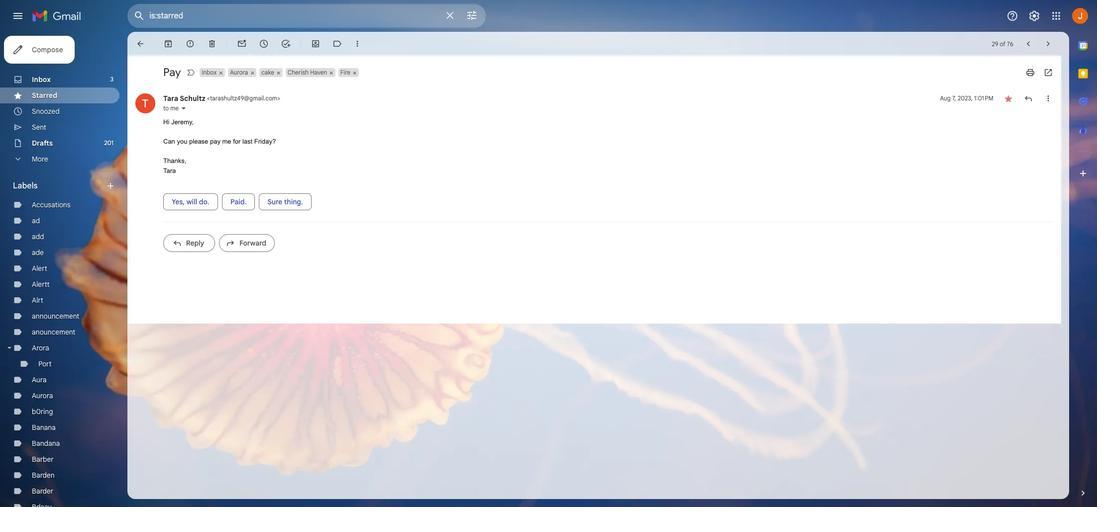 Task type: describe. For each thing, give the bounding box(es) containing it.
fire button
[[339, 68, 352, 77]]

aura
[[32, 376, 47, 385]]

hi jeremy,
[[163, 119, 196, 126]]

thanks,
[[163, 157, 186, 165]]

hi
[[163, 119, 169, 126]]

ade link
[[32, 248, 44, 257]]

can
[[163, 138, 175, 145]]

red star image
[[1004, 94, 1014, 104]]

forward
[[240, 239, 266, 248]]

back to starred image
[[135, 39, 145, 49]]

newer image
[[1024, 39, 1034, 49]]

starred
[[32, 91, 57, 100]]

report spam image
[[185, 39, 195, 49]]

ad link
[[32, 217, 40, 226]]

labels heading
[[13, 181, 106, 191]]

pay
[[163, 66, 181, 79]]

inbox button
[[200, 68, 218, 77]]

to me
[[163, 105, 179, 112]]

reply
[[186, 239, 204, 248]]

cherish haven button
[[286, 68, 328, 77]]

aurora link
[[32, 392, 53, 401]]

last
[[242, 138, 253, 145]]

gmail image
[[32, 6, 86, 26]]

yes, will do. button
[[163, 194, 218, 211]]

drafts
[[32, 139, 53, 148]]

ad
[[32, 217, 40, 226]]

of
[[1000, 40, 1006, 48]]

alertt link
[[32, 280, 50, 289]]

friday?
[[254, 138, 276, 145]]

tarashultz49@gmail.com
[[210, 95, 277, 102]]

accusations
[[32, 201, 70, 210]]

bandana link
[[32, 440, 60, 449]]

inbox for inbox button
[[202, 69, 217, 76]]

fire
[[341, 69, 351, 76]]

aura link
[[32, 376, 47, 385]]

show details image
[[181, 106, 187, 112]]

aug 7, 2023, 1:01 pm cell
[[940, 94, 994, 104]]

cake
[[262, 69, 274, 76]]

29 of 76
[[992, 40, 1014, 48]]

sent link
[[32, 123, 46, 132]]

inbox for inbox link
[[32, 75, 51, 84]]

cake button
[[260, 68, 275, 77]]

reply link
[[163, 235, 215, 252]]

port link
[[38, 360, 52, 369]]

tara schultz cell
[[163, 94, 280, 103]]

announcement
[[32, 312, 79, 321]]

cherish haven
[[288, 69, 327, 76]]

7,
[[953, 95, 957, 102]]

labels navigation
[[0, 32, 127, 508]]

compose button
[[4, 36, 75, 64]]

barder
[[32, 488, 53, 496]]

aug 7, 2023, 1:01 pm
[[940, 95, 994, 102]]

add link
[[32, 233, 44, 242]]

anouncement link
[[32, 328, 75, 337]]

labels
[[13, 181, 38, 191]]

banana
[[32, 424, 56, 433]]

sent
[[32, 123, 46, 132]]

barder link
[[32, 488, 53, 496]]

barber
[[32, 456, 54, 465]]

haven
[[310, 69, 327, 76]]

3
[[110, 76, 114, 83]]

anouncement
[[32, 328, 75, 337]]

1:01 pm
[[975, 95, 994, 102]]

aurora for aurora button
[[230, 69, 248, 76]]

compose
[[32, 45, 63, 54]]



Task type: locate. For each thing, give the bounding box(es) containing it.
older image
[[1044, 39, 1054, 49]]

aurora inside the labels navigation
[[32, 392, 53, 401]]

arora
[[32, 344, 49, 353]]

more image
[[353, 39, 363, 49]]

add
[[32, 233, 44, 242]]

None search field
[[127, 4, 486, 28]]

alertt
[[32, 280, 50, 289]]

1 horizontal spatial inbox
[[202, 69, 217, 76]]

drafts link
[[32, 139, 53, 148]]

tara
[[163, 94, 178, 103], [163, 167, 176, 175]]

aurora button
[[228, 68, 249, 77]]

can you please pay me for last friday?
[[163, 138, 278, 145]]

announcement link
[[32, 312, 79, 321]]

will
[[187, 198, 197, 207]]

port
[[38, 360, 52, 369]]

inbox inside button
[[202, 69, 217, 76]]

you
[[177, 138, 187, 145]]

1 vertical spatial me
[[222, 138, 231, 145]]

1 horizontal spatial me
[[222, 138, 231, 145]]

yes,
[[172, 198, 185, 207]]

alrt link
[[32, 296, 43, 305]]

move to inbox image
[[311, 39, 321, 49]]

inbox up starred link
[[32, 75, 51, 84]]

yes, will do.
[[172, 198, 209, 207]]

snoozed link
[[32, 107, 60, 116]]

ade
[[32, 248, 44, 257]]

thanks, tara
[[163, 157, 186, 175]]

clear search image
[[440, 5, 460, 25]]

0 horizontal spatial aurora
[[32, 392, 53, 401]]

aurora
[[230, 69, 248, 76], [32, 392, 53, 401]]

settings image
[[1029, 10, 1041, 22]]

inbox link
[[32, 75, 51, 84]]

aurora up tarashultz49@gmail.com
[[230, 69, 248, 76]]

jeremy,
[[171, 119, 194, 126]]

arora link
[[32, 344, 49, 353]]

tara inside thanks, tara
[[163, 167, 176, 175]]

snoozed
[[32, 107, 60, 116]]

me left 'for'
[[222, 138, 231, 145]]

do.
[[199, 198, 209, 207]]

barber link
[[32, 456, 54, 465]]

1 horizontal spatial aurora
[[230, 69, 248, 76]]

0 vertical spatial me
[[170, 105, 179, 112]]

add to tasks image
[[281, 39, 291, 49]]

accusations link
[[32, 201, 70, 210]]

labels image
[[333, 39, 343, 49]]

>
[[277, 95, 280, 102]]

tara down thanks,
[[163, 167, 176, 175]]

more
[[32, 155, 48, 164]]

search mail image
[[130, 7, 148, 25]]

0 vertical spatial tara
[[163, 94, 178, 103]]

me right to
[[170, 105, 179, 112]]

cherish
[[288, 69, 309, 76]]

paid.
[[230, 198, 247, 207]]

advanced search options image
[[462, 5, 482, 25]]

tara up the 'to me'
[[163, 94, 178, 103]]

to
[[163, 105, 169, 112]]

0 horizontal spatial inbox
[[32, 75, 51, 84]]

76
[[1007, 40, 1014, 48]]

alert
[[32, 264, 47, 273]]

1 tara from the top
[[163, 94, 178, 103]]

inbox inside the labels navigation
[[32, 75, 51, 84]]

Search mail text field
[[149, 11, 438, 21]]

starred link
[[32, 91, 57, 100]]

banana link
[[32, 424, 56, 433]]

archive image
[[163, 39, 173, 49]]

pay
[[210, 138, 221, 145]]

sure thing.
[[268, 198, 303, 207]]

me
[[170, 105, 179, 112], [222, 138, 231, 145]]

schultz
[[180, 94, 206, 103]]

barden
[[32, 472, 55, 481]]

alert link
[[32, 264, 47, 273]]

more button
[[0, 151, 120, 167]]

b0ring link
[[32, 408, 53, 417]]

tara schultz < tarashultz49@gmail.com >
[[163, 94, 280, 103]]

1 vertical spatial tara
[[163, 167, 176, 175]]

sure thing. button
[[259, 194, 312, 211]]

aurora up b0ring on the left bottom of the page
[[32, 392, 53, 401]]

forward link
[[219, 235, 275, 252]]

2023,
[[958, 95, 973, 102]]

barden link
[[32, 472, 55, 481]]

main menu image
[[12, 10, 24, 22]]

inbox up '<'
[[202, 69, 217, 76]]

201
[[104, 139, 114, 147]]

inbox
[[202, 69, 217, 76], [32, 75, 51, 84]]

red-star checkbox
[[1004, 94, 1014, 104]]

snooze image
[[259, 39, 269, 49]]

2 tara from the top
[[163, 167, 176, 175]]

alrt
[[32, 296, 43, 305]]

aurora inside aurora button
[[230, 69, 248, 76]]

paid. button
[[222, 194, 255, 211]]

1 vertical spatial aurora
[[32, 392, 53, 401]]

bandana
[[32, 440, 60, 449]]

29
[[992, 40, 999, 48]]

<
[[207, 95, 210, 102]]

delete image
[[207, 39, 217, 49]]

sure
[[268, 198, 282, 207]]

thing.
[[284, 198, 303, 207]]

support image
[[1007, 10, 1019, 22]]

b0ring
[[32, 408, 53, 417]]

for
[[233, 138, 241, 145]]

aug
[[940, 95, 951, 102]]

please
[[189, 138, 208, 145]]

0 horizontal spatial me
[[170, 105, 179, 112]]

tab list
[[1070, 32, 1098, 472]]

0 vertical spatial aurora
[[230, 69, 248, 76]]

aurora for aurora link
[[32, 392, 53, 401]]



Task type: vqa. For each thing, say whether or not it's contained in the screenshot.
Forward Link
yes



